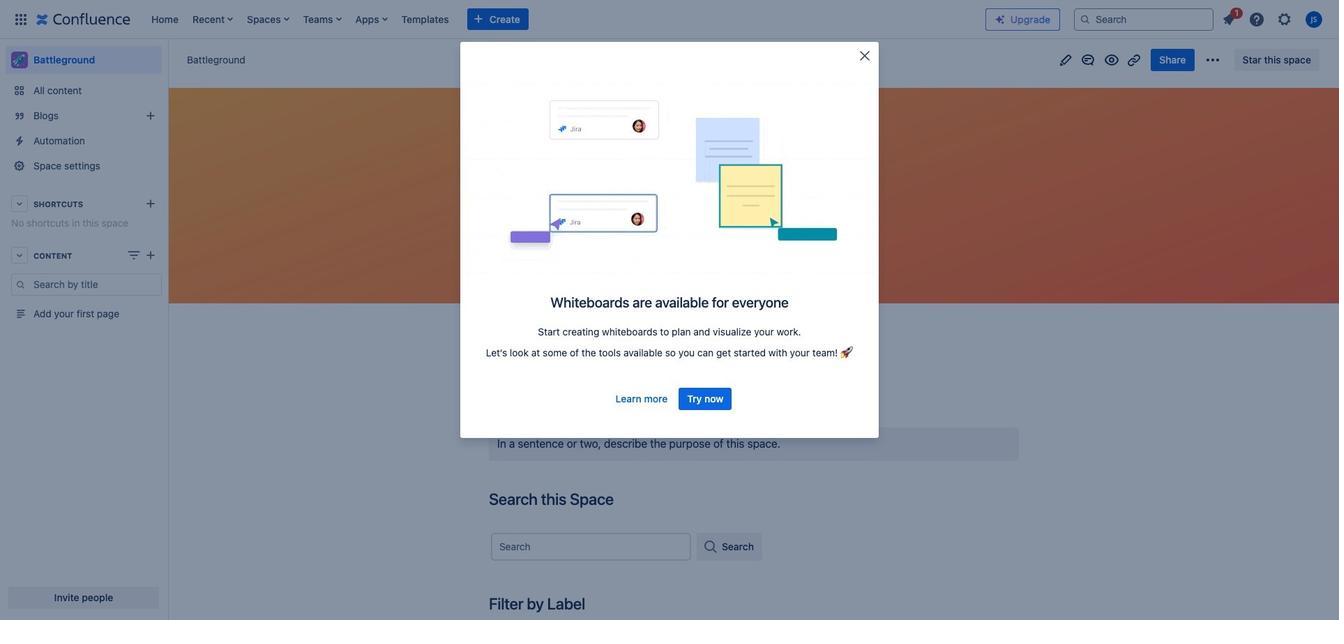Task type: locate. For each thing, give the bounding box(es) containing it.
region
[[6, 274, 162, 327]]

group
[[608, 388, 732, 410]]

global element
[[8, 0, 975, 39]]

Search by title field
[[29, 275, 161, 294]]

copy link image
[[1126, 51, 1143, 68]]

Search field
[[1075, 8, 1214, 30]]

list item
[[188, 0, 237, 39], [299, 0, 346, 39], [1217, 5, 1243, 30]]

dialog
[[461, 42, 879, 438]]

region inside space element
[[6, 274, 162, 327]]

None search field
[[1075, 8, 1214, 30]]

create a blog image
[[142, 107, 159, 124]]

space element
[[0, 39, 167, 620]]

edit space details image
[[11, 52, 28, 68]]

confluence image
[[36, 11, 130, 28], [36, 11, 130, 28]]

banner
[[0, 0, 1340, 42]]

search image
[[1080, 14, 1091, 25]]

0 horizontal spatial list
[[144, 0, 975, 39]]

2 horizontal spatial list item
[[1217, 5, 1243, 30]]

1 horizontal spatial list
[[1217, 5, 1331, 32]]

0 horizontal spatial list item
[[188, 0, 237, 39]]

settings icon image
[[1277, 11, 1294, 28]]

magnifying glass image
[[703, 539, 719, 556]]

users collaborating on a whiteboard, using sticky notes image
[[461, 70, 879, 281]]

show inline comments image
[[1080, 51, 1097, 68]]

close modal image
[[857, 47, 874, 64]]

list
[[144, 0, 975, 39], [1217, 5, 1331, 32]]



Task type: describe. For each thing, give the bounding box(es) containing it.
1 horizontal spatial list item
[[299, 0, 346, 39]]

premium image
[[995, 14, 1006, 25]]

edit this page image
[[1058, 51, 1075, 68]]



Task type: vqa. For each thing, say whether or not it's contained in the screenshot.
Choose Jira products text box
no



